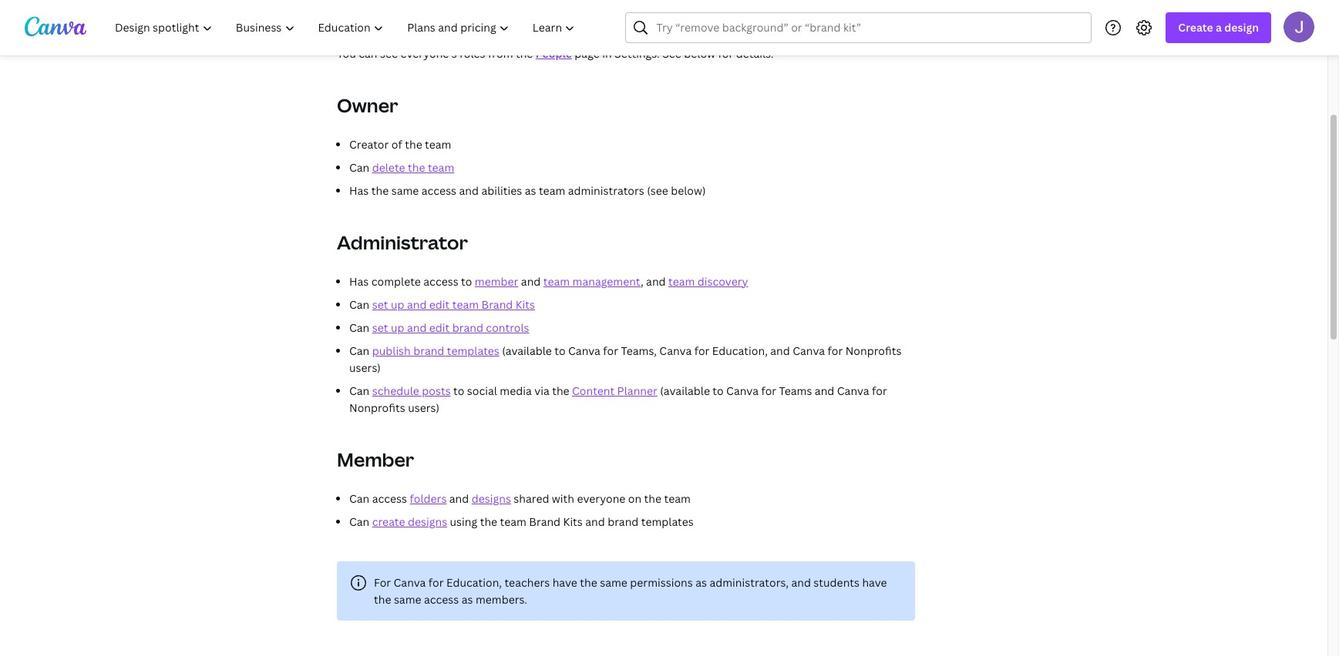 Task type: locate. For each thing, give the bounding box(es) containing it.
1 vertical spatial up
[[391, 321, 404, 335]]

0 vertical spatial kits
[[516, 298, 535, 312]]

content planner link
[[572, 384, 658, 399]]

2 can from the top
[[349, 298, 370, 312]]

can for can set up and edit brand controls
[[349, 321, 370, 335]]

create a design button
[[1166, 12, 1271, 43]]

1 horizontal spatial designs
[[472, 492, 511, 507]]

people
[[536, 46, 572, 61]]

1 horizontal spatial education,
[[712, 344, 768, 359]]

as right permissions
[[696, 576, 707, 591]]

0 horizontal spatial users)
[[349, 361, 381, 375]]

details.
[[736, 46, 774, 61]]

0 horizontal spatial kits
[[516, 298, 535, 312]]

and inside (available to canva for teams, canva for education, and canva for nonprofits users)
[[770, 344, 790, 359]]

(available inside (available to canva for teams, canva for education, and canva for nonprofits users)
[[502, 344, 552, 359]]

1 vertical spatial edit
[[429, 321, 450, 335]]

the
[[516, 46, 533, 61], [405, 137, 422, 152], [408, 160, 425, 175], [371, 184, 389, 198], [552, 384, 569, 399], [644, 492, 662, 507], [480, 515, 497, 530], [580, 576, 597, 591], [374, 593, 391, 608]]

team right the on
[[664, 492, 691, 507]]

access up create
[[372, 492, 407, 507]]

creator of the team
[[349, 137, 451, 152]]

the right of
[[405, 137, 422, 152]]

nonprofits
[[846, 344, 902, 359], [349, 401, 405, 416]]

up
[[391, 298, 404, 312], [391, 321, 404, 335]]

can publish brand templates
[[349, 344, 499, 359]]

1 vertical spatial nonprofits
[[349, 401, 405, 416]]

0 vertical spatial set
[[372, 298, 388, 312]]

people link
[[536, 46, 572, 61]]

edit
[[429, 298, 450, 312], [429, 321, 450, 335]]

abilities
[[481, 184, 522, 198]]

0 horizontal spatial brand
[[413, 344, 444, 359]]

brand down set up and edit team brand kits link
[[452, 321, 483, 335]]

posts
[[422, 384, 451, 399]]

1 vertical spatial education,
[[446, 576, 502, 591]]

set up "publish"
[[372, 321, 388, 335]]

0 horizontal spatial nonprofits
[[349, 401, 405, 416]]

nonprofits inside (available to canva for teams and canva for nonprofits users)
[[349, 401, 405, 416]]

see
[[380, 46, 398, 61]]

can for can publish brand templates
[[349, 344, 370, 359]]

you can see everyone's roles from the people page in settings. see below for details.
[[337, 46, 774, 61]]

6 can from the top
[[349, 492, 370, 507]]

member
[[337, 447, 414, 473]]

0 horizontal spatial designs
[[408, 515, 447, 530]]

2 edit from the top
[[429, 321, 450, 335]]

and up teams
[[770, 344, 790, 359]]

0 horizontal spatial as
[[462, 593, 473, 608]]

as left members.
[[462, 593, 473, 608]]

as right abilities
[[525, 184, 536, 198]]

1 horizontal spatial users)
[[408, 401, 440, 416]]

folders link
[[410, 492, 447, 507]]

canva inside for canva for education, teachers have the same permissions as administrators, and students have the same access as members.
[[394, 576, 426, 591]]

can for can set up and edit team brand kits
[[349, 298, 370, 312]]

folders
[[410, 492, 447, 507]]

1 vertical spatial set
[[372, 321, 388, 335]]

management
[[573, 274, 641, 289]]

set down complete
[[372, 298, 388, 312]]

education, inside for canva for education, teachers have the same permissions as administrators, and students have the same access as members.
[[446, 576, 502, 591]]

(available down controls
[[502, 344, 552, 359]]

1 vertical spatial brand
[[529, 515, 561, 530]]

1 vertical spatial brand
[[413, 344, 444, 359]]

canva up teams
[[793, 344, 825, 359]]

and right teams
[[815, 384, 835, 399]]

has
[[349, 184, 369, 198], [349, 274, 369, 289]]

to inside (available to canva for teams and canva for nonprofits users)
[[713, 384, 724, 399]]

0 vertical spatial users)
[[349, 361, 381, 375]]

content
[[572, 384, 615, 399]]

1 vertical spatial has
[[349, 274, 369, 289]]

the down designs link
[[480, 515, 497, 530]]

team up the delete the team link
[[425, 137, 451, 152]]

0 horizontal spatial have
[[553, 576, 577, 591]]

canva right for
[[394, 576, 426, 591]]

team left management
[[543, 274, 570, 289]]

2 has from the top
[[349, 274, 369, 289]]

1 horizontal spatial templates
[[641, 515, 694, 530]]

designs up using
[[472, 492, 511, 507]]

1 horizontal spatial nonprofits
[[846, 344, 902, 359]]

has down creator
[[349, 184, 369, 198]]

owner
[[337, 93, 398, 118]]

can for can schedule posts to social media via the content planner
[[349, 384, 370, 399]]

templates down the on
[[641, 515, 694, 530]]

up up "publish"
[[391, 321, 404, 335]]

brand down shared
[[529, 515, 561, 530]]

1 have from the left
[[553, 576, 577, 591]]

settings.
[[615, 46, 660, 61]]

see
[[662, 46, 681, 61]]

planner
[[617, 384, 658, 399]]

education, down discovery
[[712, 344, 768, 359]]

edit up can set up and edit brand controls
[[429, 298, 450, 312]]

can left "publish"
[[349, 344, 370, 359]]

1 set from the top
[[372, 298, 388, 312]]

,
[[641, 274, 644, 289]]

0 vertical spatial brand
[[482, 298, 513, 312]]

set
[[372, 298, 388, 312], [372, 321, 388, 335]]

canva right teams
[[837, 384, 869, 399]]

1 horizontal spatial brand
[[529, 515, 561, 530]]

controls
[[486, 321, 529, 335]]

canva up content
[[568, 344, 601, 359]]

team
[[425, 137, 451, 152], [428, 160, 454, 175], [539, 184, 565, 198], [543, 274, 570, 289], [668, 274, 695, 289], [452, 298, 479, 312], [664, 492, 691, 507], [500, 515, 527, 530]]

in
[[602, 46, 612, 61]]

and left students
[[791, 576, 811, 591]]

can left create
[[349, 515, 370, 530]]

(available to canva for teams, canva for education, and canva for nonprofits users)
[[349, 344, 902, 375]]

everyone's
[[400, 46, 457, 61]]

canva
[[568, 344, 601, 359], [660, 344, 692, 359], [793, 344, 825, 359], [726, 384, 759, 399], [837, 384, 869, 399], [394, 576, 426, 591]]

(see
[[647, 184, 668, 198]]

templates down set up and edit brand controls link
[[447, 344, 499, 359]]

brand
[[452, 321, 483, 335], [413, 344, 444, 359], [608, 515, 639, 530]]

and up can publish brand templates
[[407, 321, 427, 335]]

education, inside (available to canva for teams, canva for education, and canva for nonprofits users)
[[712, 344, 768, 359]]

2 set from the top
[[372, 321, 388, 335]]

kits down with
[[563, 515, 583, 530]]

kits for the
[[563, 515, 583, 530]]

0 horizontal spatial education,
[[446, 576, 502, 591]]

1 vertical spatial same
[[600, 576, 628, 591]]

7 can from the top
[[349, 515, 370, 530]]

0 vertical spatial has
[[349, 184, 369, 198]]

(available inside (available to canva for teams and canva for nonprofits users)
[[660, 384, 710, 399]]

social
[[467, 384, 497, 399]]

3 can from the top
[[349, 321, 370, 335]]

top level navigation element
[[105, 12, 589, 43]]

administrators,
[[710, 576, 789, 591]]

0 horizontal spatial brand
[[482, 298, 513, 312]]

have right students
[[862, 576, 887, 591]]

1 horizontal spatial brand
[[452, 321, 483, 335]]

1 can from the top
[[349, 160, 370, 175]]

1 has from the top
[[349, 184, 369, 198]]

and
[[459, 184, 479, 198], [521, 274, 541, 289], [646, 274, 666, 289], [407, 298, 427, 312], [407, 321, 427, 335], [770, 344, 790, 359], [815, 384, 835, 399], [449, 492, 469, 507], [585, 515, 605, 530], [791, 576, 811, 591]]

1 vertical spatial users)
[[408, 401, 440, 416]]

1 up from the top
[[391, 298, 404, 312]]

the right delete
[[408, 160, 425, 175]]

1 vertical spatial designs
[[408, 515, 447, 530]]

of
[[391, 137, 402, 152]]

1 horizontal spatial kits
[[563, 515, 583, 530]]

can
[[359, 46, 377, 61]]

can down administrator
[[349, 298, 370, 312]]

can down member
[[349, 492, 370, 507]]

brand down the on
[[608, 515, 639, 530]]

1 horizontal spatial as
[[525, 184, 536, 198]]

brand down the member
[[482, 298, 513, 312]]

member
[[475, 274, 518, 289]]

(available for teams
[[660, 384, 710, 399]]

publish
[[372, 344, 411, 359]]

has for has the same access and abilities as team administrators (see below)
[[349, 184, 369, 198]]

0 vertical spatial up
[[391, 298, 404, 312]]

templates
[[447, 344, 499, 359], [641, 515, 694, 530]]

kits
[[516, 298, 535, 312], [563, 515, 583, 530]]

2 vertical spatial brand
[[608, 515, 639, 530]]

up for set up and edit team brand kits
[[391, 298, 404, 312]]

for inside for canva for education, teachers have the same permissions as administrators, and students have the same access as members.
[[429, 576, 444, 591]]

edit down can set up and edit team brand kits
[[429, 321, 450, 335]]

2 up from the top
[[391, 321, 404, 335]]

teachers
[[505, 576, 550, 591]]

0 vertical spatial edit
[[429, 298, 450, 312]]

2 vertical spatial as
[[462, 593, 473, 608]]

0 vertical spatial nonprofits
[[846, 344, 902, 359]]

and up using
[[449, 492, 469, 507]]

education,
[[712, 344, 768, 359], [446, 576, 502, 591]]

1 horizontal spatial have
[[862, 576, 887, 591]]

the right via
[[552, 384, 569, 399]]

designs down folders link
[[408, 515, 447, 530]]

Try "remove background" or "brand kit" search field
[[656, 13, 1082, 42]]

and right the member
[[521, 274, 541, 289]]

you
[[337, 46, 356, 61]]

can up can publish brand templates
[[349, 321, 370, 335]]

2 vertical spatial same
[[394, 593, 421, 608]]

everyone
[[577, 492, 626, 507]]

edit for team
[[429, 298, 450, 312]]

team right ,
[[668, 274, 695, 289]]

delete the team link
[[372, 160, 454, 175]]

brand
[[482, 298, 513, 312], [529, 515, 561, 530]]

have right teachers
[[553, 576, 577, 591]]

can left schedule
[[349, 384, 370, 399]]

to
[[461, 274, 472, 289], [555, 344, 566, 359], [453, 384, 464, 399], [713, 384, 724, 399]]

access inside for canva for education, teachers have the same permissions as administrators, and students have the same access as members.
[[424, 593, 459, 608]]

5 can from the top
[[349, 384, 370, 399]]

teams,
[[621, 344, 657, 359]]

up down complete
[[391, 298, 404, 312]]

users) down schedule posts link
[[408, 401, 440, 416]]

kits up controls
[[516, 298, 535, 312]]

users) down "publish"
[[349, 361, 381, 375]]

1 horizontal spatial (available
[[660, 384, 710, 399]]

(available
[[502, 344, 552, 359], [660, 384, 710, 399]]

1 vertical spatial (available
[[660, 384, 710, 399]]

has left complete
[[349, 274, 369, 289]]

students
[[814, 576, 860, 591]]

set for set up and edit brand controls
[[372, 321, 388, 335]]

0 vertical spatial (available
[[502, 344, 552, 359]]

0 vertical spatial designs
[[472, 492, 511, 507]]

(available right planner at left
[[660, 384, 710, 399]]

1 edit from the top
[[429, 298, 450, 312]]

2 horizontal spatial brand
[[608, 515, 639, 530]]

users) inside (available to canva for teams, canva for education, and canva for nonprofits users)
[[349, 361, 381, 375]]

1 vertical spatial kits
[[563, 515, 583, 530]]

0 horizontal spatial templates
[[447, 344, 499, 359]]

users)
[[349, 361, 381, 375], [408, 401, 440, 416]]

can down creator
[[349, 160, 370, 175]]

1 vertical spatial as
[[696, 576, 707, 591]]

permissions
[[630, 576, 693, 591]]

has for has complete access to member and team management , and team discovery
[[349, 274, 369, 289]]

education, up members.
[[446, 576, 502, 591]]

0 horizontal spatial (available
[[502, 344, 552, 359]]

create designs link
[[372, 515, 447, 530]]

0 vertical spatial education,
[[712, 344, 768, 359]]

have
[[553, 576, 577, 591], [862, 576, 887, 591]]

designs
[[472, 492, 511, 507], [408, 515, 447, 530]]

and inside for canva for education, teachers have the same permissions as administrators, and students have the same access as members.
[[791, 576, 811, 591]]

access left members.
[[424, 593, 459, 608]]

can
[[349, 160, 370, 175], [349, 298, 370, 312], [349, 321, 370, 335], [349, 344, 370, 359], [349, 384, 370, 399], [349, 492, 370, 507], [349, 515, 370, 530]]

4 can from the top
[[349, 344, 370, 359]]

brand down can set up and edit brand controls
[[413, 344, 444, 359]]

same
[[391, 184, 419, 198], [600, 576, 628, 591], [394, 593, 421, 608]]



Task type: vqa. For each thing, say whether or not it's contained in the screenshot.
users) to the right
yes



Task type: describe. For each thing, give the bounding box(es) containing it.
the right the on
[[644, 492, 662, 507]]

administrator
[[337, 230, 468, 255]]

set for set up and edit team brand kits
[[372, 298, 388, 312]]

can delete the team
[[349, 160, 454, 175]]

publish brand templates link
[[372, 344, 499, 359]]

with
[[552, 492, 574, 507]]

and down complete
[[407, 298, 427, 312]]

team management link
[[543, 274, 641, 289]]

brand for the
[[529, 515, 561, 530]]

the down for
[[374, 593, 391, 608]]

brand for edit
[[482, 298, 513, 312]]

schedule posts link
[[372, 384, 451, 399]]

can set up and edit brand controls
[[349, 321, 529, 335]]

members.
[[476, 593, 527, 608]]

to inside (available to canva for teams, canva for education, and canva for nonprofits users)
[[555, 344, 566, 359]]

the right from
[[516, 46, 533, 61]]

canva right teams,
[[660, 344, 692, 359]]

can for can access folders and designs shared with everyone on the team
[[349, 492, 370, 507]]

from
[[488, 46, 513, 61]]

nonprofits inside (available to canva for teams, canva for education, and canva for nonprofits users)
[[846, 344, 902, 359]]

edit for brand
[[429, 321, 450, 335]]

teams
[[779, 384, 812, 399]]

media
[[500, 384, 532, 399]]

discovery
[[698, 274, 748, 289]]

canva left teams
[[726, 384, 759, 399]]

and left abilities
[[459, 184, 479, 198]]

can for can create designs using the team brand kits and brand templates
[[349, 515, 370, 530]]

team up set up and edit brand controls link
[[452, 298, 479, 312]]

0 vertical spatial brand
[[452, 321, 483, 335]]

designs link
[[472, 492, 511, 507]]

(available for teams,
[[502, 344, 552, 359]]

page
[[575, 46, 600, 61]]

can access folders and designs shared with everyone on the team
[[349, 492, 691, 507]]

schedule
[[372, 384, 419, 399]]

for canva for education, teachers have the same permissions as administrators, and students have the same access as members.
[[374, 576, 887, 608]]

the down delete
[[371, 184, 389, 198]]

create a design
[[1178, 20, 1259, 35]]

via
[[534, 384, 550, 399]]

jacob simon image
[[1284, 11, 1315, 42]]

kits for edit
[[516, 298, 535, 312]]

and inside (available to canva for teams and canva for nonprofits users)
[[815, 384, 835, 399]]

can set up and edit team brand kits
[[349, 298, 535, 312]]

using
[[450, 515, 477, 530]]

1 vertical spatial templates
[[641, 515, 694, 530]]

team down creator of the team
[[428, 160, 454, 175]]

team down "can access folders and designs shared with everyone on the team"
[[500, 515, 527, 530]]

2 have from the left
[[862, 576, 887, 591]]

0 vertical spatial as
[[525, 184, 536, 198]]

0 vertical spatial same
[[391, 184, 419, 198]]

below)
[[671, 184, 706, 198]]

team right abilities
[[539, 184, 565, 198]]

roles
[[460, 46, 485, 61]]

up for set up and edit brand controls
[[391, 321, 404, 335]]

access down the delete the team link
[[422, 184, 457, 198]]

can schedule posts to social media via the content planner
[[349, 384, 658, 399]]

and right ,
[[646, 274, 666, 289]]

administrators
[[568, 184, 644, 198]]

0 vertical spatial templates
[[447, 344, 499, 359]]

team discovery link
[[668, 274, 748, 289]]

create
[[372, 515, 405, 530]]

(available to canva for teams and canva for nonprofits users)
[[349, 384, 887, 416]]

set up and edit team brand kits link
[[372, 298, 535, 312]]

the right teachers
[[580, 576, 597, 591]]

and down everyone
[[585, 515, 605, 530]]

shared
[[514, 492, 549, 507]]

below
[[684, 46, 716, 61]]

set up and edit brand controls link
[[372, 321, 529, 335]]

member link
[[475, 274, 518, 289]]

2 horizontal spatial as
[[696, 576, 707, 591]]

complete
[[371, 274, 421, 289]]

can create designs using the team brand kits and brand templates
[[349, 515, 694, 530]]

has the same access and abilities as team administrators (see below)
[[349, 184, 706, 198]]

for
[[374, 576, 391, 591]]

a
[[1216, 20, 1222, 35]]

users) inside (available to canva for teams and canva for nonprofits users)
[[408, 401, 440, 416]]

on
[[628, 492, 642, 507]]

creator
[[349, 137, 389, 152]]

design
[[1225, 20, 1259, 35]]

access up can set up and edit team brand kits
[[424, 274, 458, 289]]

create
[[1178, 20, 1213, 35]]

can for can delete the team
[[349, 160, 370, 175]]

delete
[[372, 160, 405, 175]]

has complete access to member and team management , and team discovery
[[349, 274, 748, 289]]



